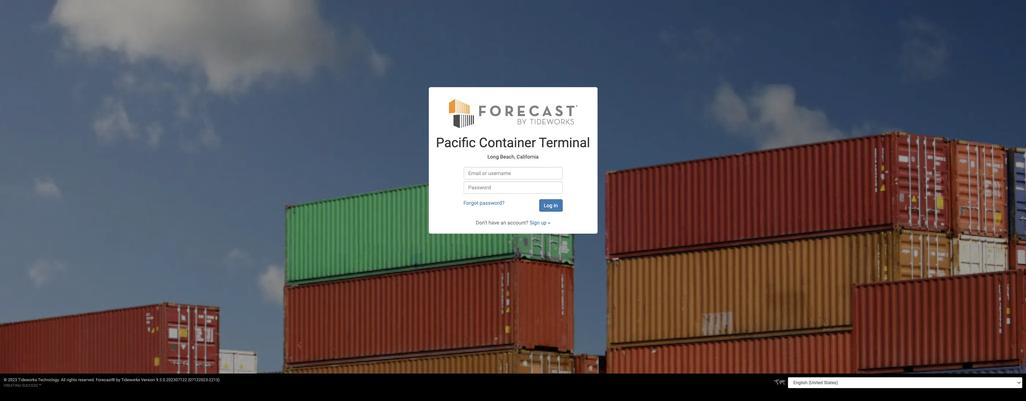 Task type: describe. For each thing, give the bounding box(es) containing it.
Password password field
[[464, 182, 563, 194]]

rights
[[67, 378, 77, 383]]

log in button
[[539, 200, 563, 212]]

don't
[[476, 220, 488, 226]]

all
[[61, 378, 66, 383]]

forecast® by tideworks image
[[449, 98, 578, 129]]

account?
[[508, 220, 529, 226]]

by
[[116, 378, 120, 383]]

sign up » link
[[530, 220, 551, 226]]

Email or username text field
[[464, 167, 563, 180]]

up
[[541, 220, 547, 226]]

reserved.
[[78, 378, 95, 383]]

technology.
[[38, 378, 60, 383]]

forecast®
[[96, 378, 115, 383]]

»
[[548, 220, 551, 226]]

california
[[517, 154, 539, 160]]

an
[[501, 220, 507, 226]]

2 tideworks from the left
[[121, 378, 140, 383]]

container
[[479, 135, 536, 151]]

have
[[489, 220, 500, 226]]

(07122023-
[[188, 378, 209, 383]]

2023
[[8, 378, 17, 383]]

℠
[[39, 384, 42, 388]]

beach,
[[500, 154, 516, 160]]



Task type: locate. For each thing, give the bounding box(es) containing it.
1 horizontal spatial tideworks
[[121, 378, 140, 383]]

log
[[544, 203, 553, 209]]

forgot
[[464, 200, 479, 206]]

© 2023 tideworks technology. all rights reserved. forecast® by tideworks version 9.5.0.202307122 (07122023-2213) creating success ℠
[[4, 378, 220, 388]]

long
[[488, 154, 499, 160]]

creating
[[4, 384, 21, 388]]

9.5.0.202307122
[[156, 378, 187, 383]]

sign
[[530, 220, 540, 226]]

pacific container terminal long beach, california
[[436, 135, 590, 160]]

terminal
[[539, 135, 590, 151]]

version
[[141, 378, 155, 383]]

tideworks up success at the left bottom of page
[[18, 378, 37, 383]]

in
[[554, 203, 558, 209]]

2213)
[[209, 378, 220, 383]]

1 tideworks from the left
[[18, 378, 37, 383]]

don't have an account? sign up »
[[476, 220, 551, 226]]

©
[[4, 378, 7, 383]]

forgot password? link
[[464, 200, 505, 206]]

tideworks
[[18, 378, 37, 383], [121, 378, 140, 383]]

tideworks right by
[[121, 378, 140, 383]]

0 horizontal spatial tideworks
[[18, 378, 37, 383]]

pacific
[[436, 135, 476, 151]]

success
[[22, 384, 38, 388]]

password?
[[480, 200, 505, 206]]

forgot password? log in
[[464, 200, 558, 209]]



